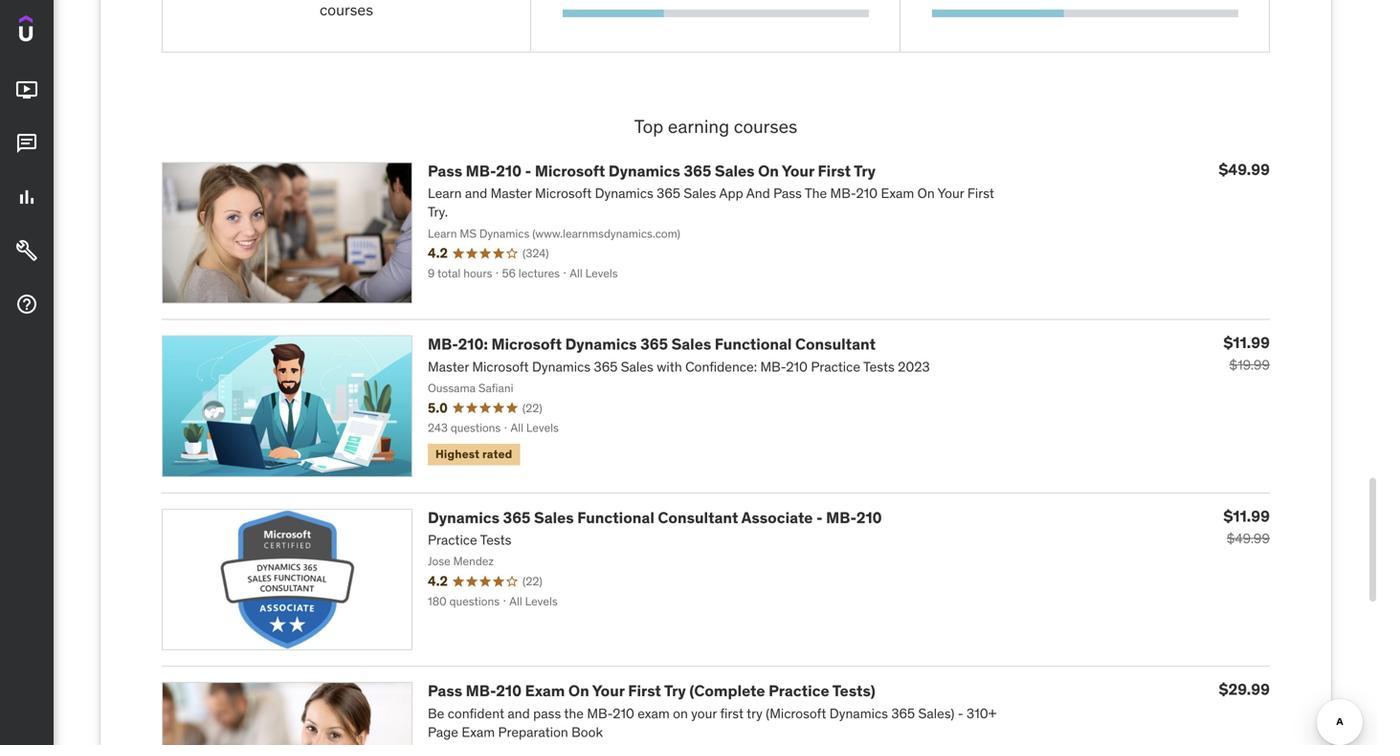 Task type: describe. For each thing, give the bounding box(es) containing it.
try.
[[428, 204, 448, 221]]

43% image
[[932, 9, 1064, 17]]

levels for mb-210: microsoft dynamics 365 sales functional consultant
[[526, 421, 559, 436]]

1 vertical spatial exam
[[525, 682, 565, 701]]

on
[[673, 705, 688, 723]]

first
[[720, 705, 744, 723]]

pass mb-210 exam on your first try (complete practice tests) be confident and pass the mb-210 exam on your first try (microsoft dynamics 365 sales) - 310+ page exam preparation book
[[428, 682, 997, 741]]

365 up with
[[641, 335, 668, 354]]

try inside 'pass mb-210 exam on your first try (complete practice tests) be confident and pass the mb-210 exam on your first try (microsoft dynamics 365 sales) - 310+ page exam preparation book'
[[664, 682, 686, 701]]

9 total hours
[[428, 266, 492, 281]]

functional inside dynamics 365 sales functional consultant associate - mb-210 practice tests jose mendez
[[577, 508, 655, 528]]

(22) for dynamics 365 sales functional consultant associate - mb-210
[[523, 574, 543, 589]]

5.0
[[428, 399, 448, 417]]

tests)
[[833, 682, 876, 701]]

master inside pass mb-210 - microsoft dynamics 365 sales on your first try learn and master microsoft dynamics 365 sales app and pass the mb-210 exam on your first try. learn ms dynamics (www.learnmsdynamics.com)
[[491, 185, 532, 202]]

1 learn from the top
[[428, 185, 462, 202]]

with
[[657, 358, 682, 376]]

first inside 'pass mb-210 exam on your first try (complete practice tests) be confident and pass the mb-210 exam on your first try (microsoft dynamics 365 sales) - 310+ page exam preparation book'
[[628, 682, 661, 701]]

levels for dynamics 365 sales functional consultant associate - mb-210
[[525, 594, 558, 609]]

top
[[634, 115, 664, 138]]

associate
[[742, 508, 813, 528]]

1 vertical spatial pass
[[774, 185, 802, 202]]

210 inside mb-210: microsoft dynamics 365 sales functional consultant master microsoft dynamics 365 sales with confidence: mb-210 practice tests 2023 oussama safiani
[[786, 358, 808, 376]]

(324)
[[523, 246, 549, 261]]

dynamics 365 sales functional consultant associate - mb-210 link
[[428, 508, 882, 528]]

pass for on
[[428, 682, 462, 701]]

courses
[[734, 115, 798, 138]]

0 vertical spatial $49.99
[[1219, 160, 1270, 179]]

0 vertical spatial all
[[570, 266, 583, 281]]

jose
[[428, 554, 451, 569]]

be
[[428, 705, 444, 723]]

365 down mb-210: microsoft dynamics 365 sales functional consultant link
[[594, 358, 618, 376]]

dynamics inside 'pass mb-210 exam on your first try (complete practice tests) be confident and pass the mb-210 exam on your first try (microsoft dynamics 365 sales) - 310+ page exam preparation book'
[[830, 705, 888, 723]]

the
[[564, 705, 584, 723]]

confidence:
[[685, 358, 757, 376]]

mendez
[[453, 554, 494, 569]]

exam
[[638, 705, 670, 723]]

practice inside mb-210: microsoft dynamics 365 sales functional consultant master microsoft dynamics 365 sales with confidence: mb-210 practice tests 2023 oussama safiani
[[811, 358, 861, 376]]

and
[[746, 185, 770, 202]]

on inside 'pass mb-210 exam on your first try (complete practice tests) be confident and pass the mb-210 exam on your first try (microsoft dynamics 365 sales) - 310+ page exam preparation book'
[[569, 682, 589, 701]]

$11.99 $49.99
[[1224, 507, 1270, 547]]

33% image
[[563, 9, 664, 17]]

210 inside dynamics 365 sales functional consultant associate - mb-210 practice tests jose mendez
[[857, 508, 882, 528]]

your inside 'pass mb-210 exam on your first try (complete practice tests) be confident and pass the mb-210 exam on your first try (microsoft dynamics 365 sales) - 310+ page exam preparation book'
[[592, 682, 625, 701]]

0 horizontal spatial exam
[[462, 724, 495, 741]]

$49.99 inside $11.99 $49.99
[[1227, 530, 1270, 547]]

mb- up confident in the left bottom of the page
[[466, 682, 496, 701]]

mb-210: microsoft dynamics 365 sales functional consultant master microsoft dynamics 365 sales with confidence: mb-210 practice tests 2023 oussama safiani
[[428, 335, 930, 396]]

highest rated
[[436, 447, 513, 462]]

udemy image
[[19, 15, 106, 48]]

consultant inside mb-210: microsoft dynamics 365 sales functional consultant master microsoft dynamics 365 sales with confidence: mb-210 practice tests 2023 oussama safiani
[[796, 335, 876, 354]]

highest
[[436, 447, 480, 462]]

pass mb-210 - microsoft dynamics 365 sales on your first try learn and master microsoft dynamics 365 sales app and pass the mb-210 exam on your first try. learn ms dynamics (www.learnmsdynamics.com)
[[428, 161, 995, 241]]

safiani
[[479, 381, 514, 396]]

all levels for dynamics 365 sales functional consultant associate - mb-210
[[510, 594, 558, 609]]

book
[[572, 724, 603, 741]]

180
[[428, 594, 447, 609]]

app
[[719, 185, 744, 202]]

$11.99 $19.99
[[1224, 333, 1270, 374]]

2023
[[898, 358, 930, 376]]

practice for your
[[769, 682, 830, 701]]

all for mb-210: microsoft dynamics 365 sales functional consultant
[[511, 421, 524, 436]]

- inside 'pass mb-210 exam on your first try (complete practice tests) be confident and pass the mb-210 exam on your first try (microsoft dynamics 365 sales) - 310+ page exam preparation book'
[[958, 705, 964, 723]]

56 lectures
[[502, 266, 560, 281]]

$11.99 for dynamics 365 sales functional consultant associate - mb-210
[[1224, 507, 1270, 526]]

earning
[[668, 115, 730, 138]]

1 medium image from the top
[[15, 79, 38, 102]]

total
[[437, 266, 461, 281]]

mb- inside dynamics 365 sales functional consultant associate - mb-210 practice tests jose mendez
[[826, 508, 857, 528]]

medium image
[[15, 239, 38, 262]]

22 reviews element for dynamics 365 sales functional consultant associate - mb-210
[[523, 574, 543, 590]]

365 down pass mb-210 - microsoft dynamics 365 sales on your first try 'link'
[[657, 185, 681, 202]]

1 vertical spatial on
[[918, 185, 935, 202]]

0 vertical spatial levels
[[585, 266, 618, 281]]

rated
[[482, 447, 513, 462]]

preparation
[[498, 724, 568, 741]]



Task type: vqa. For each thing, say whether or not it's contained in the screenshot.
the top Reflection And Attributes
no



Task type: locate. For each thing, give the bounding box(es) containing it.
your
[[691, 705, 717, 723]]

210
[[496, 161, 522, 181], [856, 185, 878, 202], [786, 358, 808, 376], [857, 508, 882, 528], [496, 682, 522, 701], [613, 705, 635, 723]]

0 horizontal spatial your
[[592, 682, 625, 701]]

practice
[[811, 358, 861, 376], [428, 532, 477, 549], [769, 682, 830, 701]]

2 horizontal spatial your
[[938, 185, 964, 202]]

1 vertical spatial all levels
[[511, 421, 559, 436]]

and
[[465, 185, 488, 202], [508, 705, 530, 723]]

mb- right associate
[[826, 508, 857, 528]]

1 vertical spatial functional
[[577, 508, 655, 528]]

consultant
[[796, 335, 876, 354], [658, 508, 739, 528]]

1 vertical spatial all
[[511, 421, 524, 436]]

on
[[758, 161, 779, 181], [918, 185, 935, 202], [569, 682, 589, 701]]

learn up try.
[[428, 185, 462, 202]]

pass up try.
[[428, 161, 462, 181]]

1 vertical spatial first
[[968, 185, 995, 202]]

0 vertical spatial functional
[[715, 335, 792, 354]]

243
[[428, 421, 448, 436]]

1 (22) from the top
[[523, 401, 542, 416]]

all right lectures
[[570, 266, 583, 281]]

consultant inside dynamics 365 sales functional consultant associate - mb-210 practice tests jose mendez
[[658, 508, 739, 528]]

all up rated
[[511, 421, 524, 436]]

confident
[[448, 705, 505, 723]]

practice left 2023
[[811, 358, 861, 376]]

365 inside dynamics 365 sales functional consultant associate - mb-210 practice tests jose mendez
[[503, 508, 531, 528]]

master up oussama
[[428, 358, 469, 376]]

- right associate
[[817, 508, 823, 528]]

pass left the the
[[774, 185, 802, 202]]

0 horizontal spatial functional
[[577, 508, 655, 528]]

243 questions
[[428, 421, 501, 436]]

and inside 'pass mb-210 exam on your first try (complete practice tests) be confident and pass the mb-210 exam on your first try (microsoft dynamics 365 sales) - 310+ page exam preparation book'
[[508, 705, 530, 723]]

exam down confident in the left bottom of the page
[[462, 724, 495, 741]]

tests
[[863, 358, 895, 376], [480, 532, 512, 549]]

2 learn from the top
[[428, 226, 457, 241]]

questions for mb-210: microsoft dynamics 365 sales functional consultant
[[451, 421, 501, 436]]

oussama
[[428, 381, 476, 396]]

(microsoft
[[766, 705, 827, 723]]

4.2 for pass mb-210 - microsoft dynamics 365 sales on your first try
[[428, 245, 448, 262]]

4 medium image from the top
[[15, 293, 38, 316]]

0 vertical spatial questions
[[451, 421, 501, 436]]

practice for associate
[[428, 532, 477, 549]]

-
[[525, 161, 532, 181], [817, 508, 823, 528], [958, 705, 964, 723]]

2 vertical spatial your
[[592, 682, 625, 701]]

1 horizontal spatial consultant
[[796, 335, 876, 354]]

levels
[[585, 266, 618, 281], [526, 421, 559, 436], [525, 594, 558, 609]]

mb- up book
[[587, 705, 613, 723]]

1 vertical spatial $11.99
[[1224, 507, 1270, 526]]

2 $11.99 from the top
[[1224, 507, 1270, 526]]

1 vertical spatial try
[[664, 682, 686, 701]]

exam right the the
[[881, 185, 914, 202]]

microsoft
[[535, 161, 605, 181], [535, 185, 592, 202], [492, 335, 562, 354], [472, 358, 529, 376]]

exam up pass
[[525, 682, 565, 701]]

levels right the 243 questions
[[526, 421, 559, 436]]

all levels for mb-210: microsoft dynamics 365 sales functional consultant
[[511, 421, 559, 436]]

365 down rated
[[503, 508, 531, 528]]

56
[[502, 266, 516, 281]]

sales inside dynamics 365 sales functional consultant associate - mb-210 practice tests jose mendez
[[534, 508, 574, 528]]

22 reviews element
[[523, 400, 542, 416], [523, 574, 543, 590]]

- inside pass mb-210 - microsoft dynamics 365 sales on your first try learn and master microsoft dynamics 365 sales app and pass the mb-210 exam on your first try. learn ms dynamics (www.learnmsdynamics.com)
[[525, 161, 532, 181]]

1 horizontal spatial tests
[[863, 358, 895, 376]]

all right 180 questions
[[510, 594, 522, 609]]

0 horizontal spatial on
[[569, 682, 589, 701]]

dynamics inside dynamics 365 sales functional consultant associate - mb-210 practice tests jose mendez
[[428, 508, 500, 528]]

and up ms at top left
[[465, 185, 488, 202]]

2 horizontal spatial first
[[968, 185, 995, 202]]

2 vertical spatial all
[[510, 594, 522, 609]]

learn
[[428, 185, 462, 202], [428, 226, 457, 241]]

2 4.2 from the top
[[428, 573, 448, 590]]

mb- right "confidence:"
[[761, 358, 786, 376]]

0 vertical spatial $11.99
[[1224, 333, 1270, 353]]

0 vertical spatial practice
[[811, 358, 861, 376]]

master
[[491, 185, 532, 202], [428, 358, 469, 376]]

4.2
[[428, 245, 448, 262], [428, 573, 448, 590]]

0 vertical spatial your
[[782, 161, 815, 181]]

1 horizontal spatial exam
[[525, 682, 565, 701]]

22 reviews element for mb-210: microsoft dynamics 365 sales functional consultant
[[523, 400, 542, 416]]

365 inside 'pass mb-210 exam on your first try (complete practice tests) be confident and pass the mb-210 exam on your first try (microsoft dynamics 365 sales) - 310+ page exam preparation book'
[[892, 705, 915, 723]]

0 vertical spatial on
[[758, 161, 779, 181]]

0 vertical spatial all levels
[[570, 266, 618, 281]]

0 vertical spatial and
[[465, 185, 488, 202]]

master inside mb-210: microsoft dynamics 365 sales functional consultant master microsoft dynamics 365 sales with confidence: mb-210 practice tests 2023 oussama safiani
[[428, 358, 469, 376]]

1 horizontal spatial master
[[491, 185, 532, 202]]

top earning courses
[[634, 115, 798, 138]]

1 horizontal spatial functional
[[715, 335, 792, 354]]

pass inside 'pass mb-210 exam on your first try (complete practice tests) be confident and pass the mb-210 exam on your first try (microsoft dynamics 365 sales) - 310+ page exam preparation book'
[[428, 682, 462, 701]]

1 vertical spatial levels
[[526, 421, 559, 436]]

mb- up oussama
[[428, 335, 458, 354]]

tests left 2023
[[863, 358, 895, 376]]

2 medium image from the top
[[15, 132, 38, 155]]

1 4.2 from the top
[[428, 245, 448, 262]]

pass
[[428, 161, 462, 181], [774, 185, 802, 202], [428, 682, 462, 701]]

0 vertical spatial 22 reviews element
[[523, 400, 542, 416]]

2 vertical spatial first
[[628, 682, 661, 701]]

mb- up ms at top left
[[466, 161, 496, 181]]

0 horizontal spatial master
[[428, 358, 469, 376]]

4.2 down jose
[[428, 573, 448, 590]]

mb- right the the
[[831, 185, 856, 202]]

(www.learnmsdynamics.com)
[[532, 226, 681, 241]]

1 vertical spatial consultant
[[658, 508, 739, 528]]

practice inside dynamics 365 sales functional consultant associate - mb-210 practice tests jose mendez
[[428, 532, 477, 549]]

1 vertical spatial practice
[[428, 532, 477, 549]]

1 horizontal spatial your
[[782, 161, 815, 181]]

sales)
[[919, 705, 955, 723]]

365 down earning
[[684, 161, 712, 181]]

0 vertical spatial 4.2
[[428, 245, 448, 262]]

0 vertical spatial tests
[[863, 358, 895, 376]]

2 vertical spatial on
[[569, 682, 589, 701]]

1 vertical spatial questions
[[450, 594, 500, 609]]

levels right 180 questions
[[525, 594, 558, 609]]

2 vertical spatial -
[[958, 705, 964, 723]]

1 horizontal spatial -
[[817, 508, 823, 528]]

1 22 reviews element from the top
[[523, 400, 542, 416]]

and for exam
[[508, 705, 530, 723]]

0 horizontal spatial -
[[525, 161, 532, 181]]

all for dynamics 365 sales functional consultant associate - mb-210
[[510, 594, 522, 609]]

pass
[[533, 705, 561, 723]]

2 horizontal spatial -
[[958, 705, 964, 723]]

0 vertical spatial try
[[854, 161, 876, 181]]

ms
[[460, 226, 477, 241]]

1 vertical spatial and
[[508, 705, 530, 723]]

210:
[[458, 335, 488, 354]]

0 vertical spatial (22)
[[523, 401, 542, 416]]

all levels
[[570, 266, 618, 281], [511, 421, 559, 436], [510, 594, 558, 609]]

0 vertical spatial first
[[818, 161, 851, 181]]

exam inside pass mb-210 - microsoft dynamics 365 sales on your first try learn and master microsoft dynamics 365 sales app and pass the mb-210 exam on your first try. learn ms dynamics (www.learnmsdynamics.com)
[[881, 185, 914, 202]]

1 vertical spatial learn
[[428, 226, 457, 241]]

0 vertical spatial consultant
[[796, 335, 876, 354]]

0 vertical spatial pass
[[428, 161, 462, 181]]

lectures
[[519, 266, 560, 281]]

pass mb-210 exam on your first try (complete practice tests) link
[[428, 682, 876, 701]]

0 horizontal spatial try
[[664, 682, 686, 701]]

1 vertical spatial 22 reviews element
[[523, 574, 543, 590]]

2 (22) from the top
[[523, 574, 543, 589]]

(22) for mb-210: microsoft dynamics 365 sales functional consultant
[[523, 401, 542, 416]]

medium image
[[15, 79, 38, 102], [15, 132, 38, 155], [15, 186, 38, 209], [15, 293, 38, 316]]

exam
[[881, 185, 914, 202], [525, 682, 565, 701], [462, 724, 495, 741]]

1 vertical spatial $49.99
[[1227, 530, 1270, 547]]

$49.99
[[1219, 160, 1270, 179], [1227, 530, 1270, 547]]

pass up be
[[428, 682, 462, 701]]

2 vertical spatial pass
[[428, 682, 462, 701]]

try
[[854, 161, 876, 181], [664, 682, 686, 701]]

master up (324)
[[491, 185, 532, 202]]

page
[[428, 724, 459, 741]]

questions up highest rated at the left bottom of page
[[451, 421, 501, 436]]

levels down (www.learnmsdynamics.com)
[[585, 266, 618, 281]]

324 reviews element
[[523, 246, 549, 262]]

1 vertical spatial -
[[817, 508, 823, 528]]

and for -
[[465, 185, 488, 202]]

0 vertical spatial exam
[[881, 185, 914, 202]]

practice inside 'pass mb-210 exam on your first try (complete practice tests) be confident and pass the mb-210 exam on your first try (microsoft dynamics 365 sales) - 310+ page exam preparation book'
[[769, 682, 830, 701]]

functional
[[715, 335, 792, 354], [577, 508, 655, 528]]

try inside pass mb-210 - microsoft dynamics 365 sales on your first try learn and master microsoft dynamics 365 sales app and pass the mb-210 exam on your first try. learn ms dynamics (www.learnmsdynamics.com)
[[854, 161, 876, 181]]

all levels up rated
[[511, 421, 559, 436]]

365
[[684, 161, 712, 181], [657, 185, 681, 202], [641, 335, 668, 354], [594, 358, 618, 376], [503, 508, 531, 528], [892, 705, 915, 723]]

hours
[[464, 266, 492, 281]]

practice up jose
[[428, 532, 477, 549]]

180 questions
[[428, 594, 500, 609]]

9
[[428, 266, 435, 281]]

and up preparation
[[508, 705, 530, 723]]

dynamics
[[609, 161, 681, 181], [595, 185, 654, 202], [479, 226, 530, 241], [565, 335, 637, 354], [532, 358, 591, 376], [428, 508, 500, 528], [830, 705, 888, 723]]

1 horizontal spatial try
[[854, 161, 876, 181]]

mb-
[[466, 161, 496, 181], [831, 185, 856, 202], [428, 335, 458, 354], [761, 358, 786, 376], [826, 508, 857, 528], [466, 682, 496, 701], [587, 705, 613, 723]]

tests inside dynamics 365 sales functional consultant associate - mb-210 practice tests jose mendez
[[480, 532, 512, 549]]

2 vertical spatial all levels
[[510, 594, 558, 609]]

sales
[[715, 161, 755, 181], [684, 185, 717, 202], [672, 335, 711, 354], [621, 358, 654, 376], [534, 508, 574, 528]]

questions for dynamics 365 sales functional consultant associate - mb-210
[[450, 594, 500, 609]]

1 vertical spatial master
[[428, 358, 469, 376]]

all levels down (www.learnmsdynamics.com)
[[570, 266, 618, 281]]

0 vertical spatial learn
[[428, 185, 462, 202]]

questions
[[451, 421, 501, 436], [450, 594, 500, 609]]

functional inside mb-210: microsoft dynamics 365 sales functional consultant master microsoft dynamics 365 sales with confidence: mb-210 practice tests 2023 oussama safiani
[[715, 335, 792, 354]]

2 22 reviews element from the top
[[523, 574, 543, 590]]

$11.99 for mb-210: microsoft dynamics 365 sales functional consultant
[[1224, 333, 1270, 353]]

tests up mendez
[[480, 532, 512, 549]]

practice up the (microsoft
[[769, 682, 830, 701]]

2 vertical spatial practice
[[769, 682, 830, 701]]

0 vertical spatial master
[[491, 185, 532, 202]]

0 vertical spatial -
[[525, 161, 532, 181]]

0 horizontal spatial first
[[628, 682, 661, 701]]

2 horizontal spatial on
[[918, 185, 935, 202]]

0 horizontal spatial and
[[465, 185, 488, 202]]

$29.99
[[1219, 680, 1270, 700]]

dynamics 365 sales functional consultant associate - mb-210 practice tests jose mendez
[[428, 508, 882, 569]]

- left 310+ at the right of page
[[958, 705, 964, 723]]

4.2 up 9
[[428, 245, 448, 262]]

mb-210: microsoft dynamics 365 sales functional consultant link
[[428, 335, 876, 354]]

1 $11.99 from the top
[[1224, 333, 1270, 353]]

1 horizontal spatial on
[[758, 161, 779, 181]]

0 horizontal spatial consultant
[[658, 508, 739, 528]]

learn down try.
[[428, 226, 457, 241]]

2 vertical spatial exam
[[462, 724, 495, 741]]

3 medium image from the top
[[15, 186, 38, 209]]

4.2 for dynamics 365 sales functional consultant associate - mb-210
[[428, 573, 448, 590]]

1 vertical spatial your
[[938, 185, 964, 202]]

2 vertical spatial levels
[[525, 594, 558, 609]]

tests inside mb-210: microsoft dynamics 365 sales functional consultant master microsoft dynamics 365 sales with confidence: mb-210 practice tests 2023 oussama safiani
[[863, 358, 895, 376]]

- up (324)
[[525, 161, 532, 181]]

try
[[747, 705, 763, 723]]

1 vertical spatial 4.2
[[428, 573, 448, 590]]

1 horizontal spatial first
[[818, 161, 851, 181]]

pass for microsoft
[[428, 161, 462, 181]]

- inside dynamics 365 sales functional consultant associate - mb-210 practice tests jose mendez
[[817, 508, 823, 528]]

(22)
[[523, 401, 542, 416], [523, 574, 543, 589]]

1 vertical spatial tests
[[480, 532, 512, 549]]

$11.99
[[1224, 333, 1270, 353], [1224, 507, 1270, 526]]

1 horizontal spatial and
[[508, 705, 530, 723]]

your
[[782, 161, 815, 181], [938, 185, 964, 202], [592, 682, 625, 701]]

questions right 180
[[450, 594, 500, 609]]

2 horizontal spatial exam
[[881, 185, 914, 202]]

365 left sales)
[[892, 705, 915, 723]]

(complete
[[690, 682, 765, 701]]

all
[[570, 266, 583, 281], [511, 421, 524, 436], [510, 594, 522, 609]]

all levels right 180 questions
[[510, 594, 558, 609]]

1 vertical spatial (22)
[[523, 574, 543, 589]]

first
[[818, 161, 851, 181], [968, 185, 995, 202], [628, 682, 661, 701]]

and inside pass mb-210 - microsoft dynamics 365 sales on your first try learn and master microsoft dynamics 365 sales app and pass the mb-210 exam on your first try. learn ms dynamics (www.learnmsdynamics.com)
[[465, 185, 488, 202]]

$19.99
[[1230, 357, 1270, 374]]

the
[[805, 185, 827, 202]]

pass mb-210 - microsoft dynamics 365 sales on your first try link
[[428, 161, 876, 181]]

0 horizontal spatial tests
[[480, 532, 512, 549]]

310+
[[967, 705, 997, 723]]



